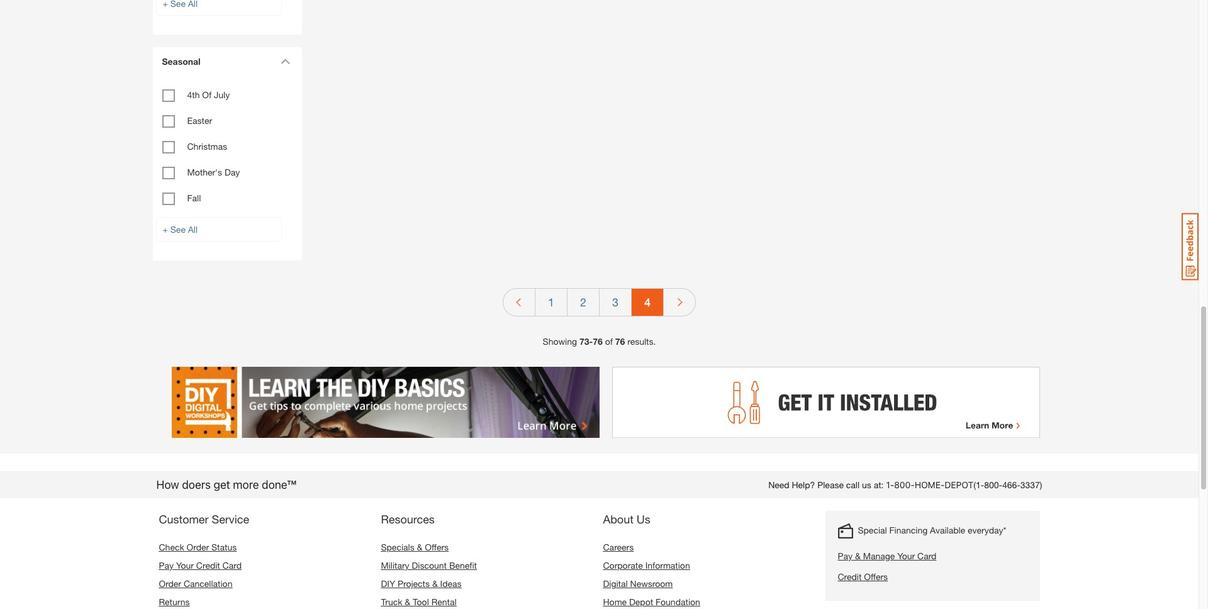 Task type: locate. For each thing, give the bounding box(es) containing it.
0 horizontal spatial order
[[159, 578, 181, 589]]

corporate
[[603, 560, 643, 571]]

credit up cancellation
[[196, 560, 220, 571]]

special financing available everyday*
[[858, 525, 1006, 536]]

order up pay your credit card
[[187, 542, 209, 553]]

at:
[[874, 480, 884, 490]]

& left manage
[[855, 551, 861, 561]]

your down financing
[[897, 551, 915, 561]]

(1-
[[974, 480, 984, 490]]

800-
[[894, 480, 915, 490], [984, 480, 1002, 490]]

1
[[548, 295, 554, 309]]

of right 4th
[[202, 89, 212, 100]]

offers up discount
[[425, 542, 449, 553]]

& for tool
[[405, 597, 410, 607]]

0 vertical spatial offers
[[425, 542, 449, 553]]

july
[[214, 89, 230, 100]]

home-
[[915, 480, 945, 490]]

800- right at:
[[894, 480, 915, 490]]

1-
[[886, 480, 894, 490]]

careers link
[[603, 542, 634, 553]]

1 vertical spatial credit
[[838, 572, 862, 582]]

corporate information link
[[603, 560, 690, 571]]

of
[[202, 89, 212, 100], [605, 336, 613, 347]]

1 horizontal spatial card
[[917, 551, 936, 561]]

4
[[644, 295, 651, 309]]

card up credit offers link
[[917, 551, 936, 561]]

your
[[897, 551, 915, 561], [176, 560, 194, 571]]

1 76 from the left
[[593, 336, 603, 347]]

truck & tool rental
[[381, 597, 457, 607]]

specials
[[381, 542, 414, 553]]

0 horizontal spatial offers
[[425, 542, 449, 553]]

1 vertical spatial order
[[159, 578, 181, 589]]

truck & tool rental link
[[381, 597, 457, 607]]

1 horizontal spatial your
[[897, 551, 915, 561]]

1 horizontal spatial of
[[605, 336, 613, 347]]

all
[[188, 224, 198, 235]]

your up order cancellation link
[[176, 560, 194, 571]]

order up returns in the bottom of the page
[[159, 578, 181, 589]]

& left the tool
[[405, 597, 410, 607]]

1 vertical spatial of
[[605, 336, 613, 347]]

showing
[[543, 336, 577, 347]]

depot
[[629, 597, 653, 607]]

800- right depot
[[984, 480, 1002, 490]]

1 horizontal spatial credit
[[838, 572, 862, 582]]

status
[[211, 542, 237, 553]]

seasonal button
[[156, 47, 294, 76]]

1 vertical spatial offers
[[864, 572, 888, 582]]

mother's day
[[187, 167, 240, 177]]

offers down manage
[[864, 572, 888, 582]]

466-
[[1002, 480, 1020, 490]]

pay down check
[[159, 560, 174, 571]]

projects
[[398, 578, 430, 589]]

1 horizontal spatial 76
[[615, 336, 625, 347]]

pay up credit offers
[[838, 551, 853, 561]]

0 horizontal spatial credit
[[196, 560, 220, 571]]

0 horizontal spatial card
[[222, 560, 242, 571]]

& for manage
[[855, 551, 861, 561]]

resources
[[381, 512, 435, 526]]

offers
[[425, 542, 449, 553], [864, 572, 888, 582]]

&
[[417, 542, 422, 553], [855, 551, 861, 561], [432, 578, 438, 589], [405, 597, 410, 607]]

caret icon image
[[280, 59, 290, 64]]

how doers get more done™
[[156, 478, 296, 492]]

0 vertical spatial order
[[187, 542, 209, 553]]

pay & manage your card
[[838, 551, 936, 561]]

done™
[[262, 478, 296, 492]]

+ see all
[[163, 224, 198, 235]]

doers
[[182, 478, 211, 492]]

+ see all button
[[156, 217, 282, 242]]

foundation
[[656, 597, 700, 607]]

& up military discount benefit
[[417, 542, 422, 553]]

ideas
[[440, 578, 462, 589]]

0 horizontal spatial 76
[[593, 336, 603, 347]]

tool
[[413, 597, 429, 607]]

available
[[930, 525, 965, 536]]

order
[[187, 542, 209, 553], [159, 578, 181, 589]]

card inside "pay & manage your card" 'link'
[[917, 551, 936, 561]]

& inside 'link'
[[855, 551, 861, 561]]

0 horizontal spatial of
[[202, 89, 212, 100]]

pay inside 'link'
[[838, 551, 853, 561]]

learn the basics with our digital workshops image
[[171, 367, 599, 438]]

of right 73-
[[605, 336, 613, 347]]

0 horizontal spatial pay
[[159, 560, 174, 571]]

1 horizontal spatial 800-
[[984, 480, 1002, 490]]

76 right showing
[[593, 336, 603, 347]]

pay
[[838, 551, 853, 561], [159, 560, 174, 571]]

information
[[645, 560, 690, 571]]

mother's
[[187, 167, 222, 177]]

76
[[593, 336, 603, 347], [615, 336, 625, 347]]

pay your credit card
[[159, 560, 242, 571]]

financing
[[889, 525, 928, 536]]

service
[[212, 512, 249, 526]]

check order status link
[[159, 542, 237, 553]]

76 left results.
[[615, 336, 625, 347]]

pay for pay & manage your card
[[838, 551, 853, 561]]

1 horizontal spatial pay
[[838, 551, 853, 561]]

diy projects & ideas link
[[381, 578, 462, 589]]

0 horizontal spatial your
[[176, 560, 194, 571]]

more
[[233, 478, 259, 492]]

card down status
[[222, 560, 242, 571]]

credit down pay & manage your card
[[838, 572, 862, 582]]

0 horizontal spatial 800-
[[894, 480, 915, 490]]

get your installation and home repair projects done right with the help of the home depot image
[[612, 367, 1040, 438]]

digital
[[603, 578, 628, 589]]

credit
[[196, 560, 220, 571], [838, 572, 862, 582]]

0 vertical spatial credit
[[196, 560, 220, 571]]

card
[[917, 551, 936, 561], [222, 560, 242, 571]]

showing 73-76 of 76 results.
[[543, 336, 656, 347]]

1 horizontal spatial order
[[187, 542, 209, 553]]



Task type: describe. For each thing, give the bounding box(es) containing it.
military discount benefit link
[[381, 560, 477, 571]]

0 vertical spatial of
[[202, 89, 212, 100]]

diy projects & ideas
[[381, 578, 462, 589]]

military
[[381, 560, 409, 571]]

need help? please call us at: 1-800-home-depot (1-800-466-3337)
[[768, 480, 1042, 490]]

customer
[[159, 512, 209, 526]]

how
[[156, 478, 179, 492]]

1 horizontal spatial offers
[[864, 572, 888, 582]]

truck
[[381, 597, 402, 607]]

4 link
[[632, 289, 663, 316]]

digital newsroom
[[603, 578, 673, 589]]

call
[[846, 480, 860, 490]]

home
[[603, 597, 627, 607]]

order cancellation link
[[159, 578, 232, 589]]

about us
[[603, 512, 650, 526]]

help?
[[792, 480, 815, 490]]

newsroom
[[630, 578, 673, 589]]

home depot foundation link
[[603, 597, 700, 607]]

+
[[163, 224, 168, 235]]

easter
[[187, 115, 212, 126]]

pay & manage your card link
[[838, 549, 1006, 563]]

cancellation
[[184, 578, 232, 589]]

see
[[170, 224, 186, 235]]

about
[[603, 512, 634, 526]]

2 link
[[568, 289, 599, 316]]

us
[[862, 480, 871, 490]]

corporate information
[[603, 560, 690, 571]]

day
[[225, 167, 240, 177]]

seasonal
[[162, 56, 201, 67]]

73-
[[579, 336, 593, 347]]

diy
[[381, 578, 395, 589]]

returns link
[[159, 597, 190, 607]]

please
[[817, 480, 844, 490]]

& for offers
[[417, 542, 422, 553]]

1 800- from the left
[[894, 480, 915, 490]]

everyday*
[[968, 525, 1006, 536]]

order cancellation
[[159, 578, 232, 589]]

rental
[[431, 597, 457, 607]]

4th
[[187, 89, 200, 100]]

careers
[[603, 542, 634, 553]]

credit offers link
[[838, 570, 1006, 583]]

depot
[[945, 480, 974, 490]]

special
[[858, 525, 887, 536]]

3 link
[[600, 289, 631, 316]]

specials & offers
[[381, 542, 449, 553]]

3
[[612, 295, 619, 309]]

pay for pay your credit card
[[159, 560, 174, 571]]

1 link
[[535, 289, 567, 316]]

need
[[768, 480, 789, 490]]

feedback link image
[[1182, 213, 1199, 281]]

2
[[580, 295, 586, 309]]

2 800- from the left
[[984, 480, 1002, 490]]

home depot foundation
[[603, 597, 700, 607]]

us
[[637, 512, 650, 526]]

digital newsroom link
[[603, 578, 673, 589]]

manage
[[863, 551, 895, 561]]

check
[[159, 542, 184, 553]]

results.
[[627, 336, 656, 347]]

get
[[214, 478, 230, 492]]

3337)
[[1020, 480, 1042, 490]]

returns
[[159, 597, 190, 607]]

customer service
[[159, 512, 249, 526]]

check order status
[[159, 542, 237, 553]]

specials & offers link
[[381, 542, 449, 553]]

pay your credit card link
[[159, 560, 242, 571]]

discount
[[412, 560, 447, 571]]

credit offers
[[838, 572, 888, 582]]

fall
[[187, 193, 201, 203]]

& left ideas
[[432, 578, 438, 589]]

christmas
[[187, 141, 227, 152]]

benefit
[[449, 560, 477, 571]]

your inside "pay & manage your card" 'link'
[[897, 551, 915, 561]]

2 76 from the left
[[615, 336, 625, 347]]

military discount benefit
[[381, 560, 477, 571]]

4th of july
[[187, 89, 230, 100]]



Task type: vqa. For each thing, say whether or not it's contained in the screenshot.


